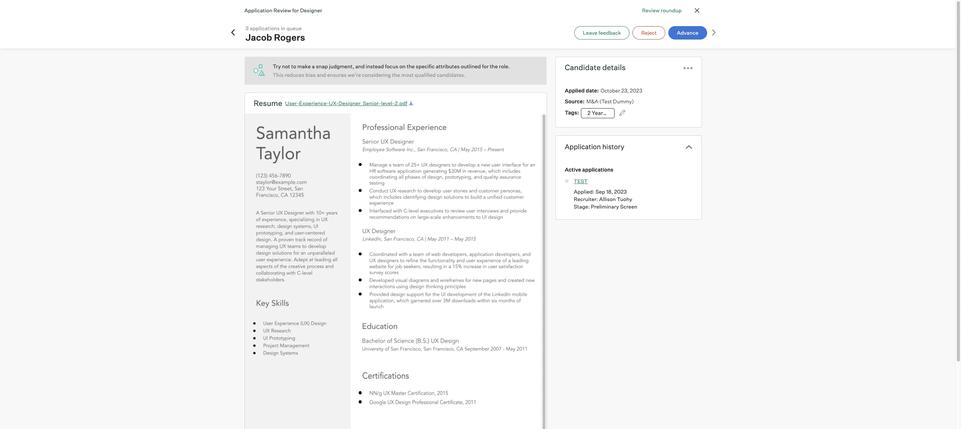 Task type: describe. For each thing, give the bounding box(es) containing it.
0 vertical spatial and
[[356, 63, 365, 69]]

(test
[[600, 98, 612, 105]]

applied
[[565, 87, 585, 94]]

review roundup link
[[642, 6, 682, 14]]

details
[[603, 63, 626, 72]]

candidate details
[[565, 63, 626, 72]]

applications for active applications
[[582, 167, 614, 173]]

applied:
[[574, 189, 595, 195]]

in
[[281, 25, 285, 31]]

1 horizontal spatial 2023
[[630, 87, 643, 94]]

we're
[[348, 72, 361, 78]]

experience-
[[299, 100, 329, 106]]

application for application history
[[565, 143, 601, 151]]

ux-
[[329, 100, 339, 106]]

add a candidate tag image
[[619, 110, 625, 116]]

review inside review roundup link
[[642, 7, 660, 13]]

2.pdf
[[395, 100, 408, 106]]

0 horizontal spatial and
[[317, 72, 326, 78]]

2 horizontal spatial the
[[490, 63, 498, 69]]

test
[[574, 178, 588, 185]]

qualified
[[415, 72, 436, 78]]

resume
[[254, 99, 282, 108]]

candidate
[[565, 63, 601, 72]]

ensures
[[327, 72, 347, 78]]

advance button
[[669, 26, 707, 39]]

level-
[[381, 100, 395, 106]]

tags:
[[565, 109, 579, 116]]

make
[[297, 63, 311, 69]]

october
[[601, 87, 620, 94]]

user-experience-ux-designer_senior-level-2.pdf link
[[282, 100, 415, 107]]

test link
[[574, 178, 588, 185]]

18,
[[606, 189, 613, 195]]

rogers
[[274, 32, 305, 43]]

applications for 3 applications in queue jacob rogers
[[250, 25, 280, 31]]

recruiter:
[[574, 196, 598, 202]]

application for application review for designer
[[244, 7, 273, 14]]

candidates.
[[437, 72, 466, 78]]

3
[[246, 25, 249, 31]]

stage:
[[574, 204, 590, 210]]

reduces
[[285, 72, 304, 78]]

sep
[[596, 189, 605, 195]]

application history
[[565, 143, 625, 151]]

active
[[565, 167, 581, 173]]

2 review from the left
[[274, 7, 291, 14]]

reject button
[[633, 26, 666, 39]]

date:
[[586, 87, 599, 94]]

preliminary
[[591, 204, 619, 210]]

leave
[[583, 29, 598, 36]]

judgment,
[[329, 63, 354, 69]]

candidate actions element
[[684, 61, 693, 74]]

for inside try not to make a snap judgment, and instead focus on the specific attributes outlined for the role. this reduces bias and ensures we're considering the most qualified candidates.
[[482, 63, 489, 69]]



Task type: locate. For each thing, give the bounding box(es) containing it.
0 vertical spatial application
[[244, 7, 273, 14]]

applications
[[250, 25, 280, 31], [582, 167, 614, 173]]

tuohy
[[617, 196, 633, 202]]

to
[[291, 63, 296, 69]]

designer_senior-
[[339, 100, 381, 106]]

1 vertical spatial for
[[482, 63, 489, 69]]

2023 up the tuohy at the right top of page
[[614, 189, 627, 195]]

try
[[273, 63, 281, 69]]

snap
[[316, 63, 328, 69]]

screen
[[620, 204, 638, 210]]

1 horizontal spatial and
[[356, 63, 365, 69]]

m&a
[[587, 98, 598, 105]]

and up we're
[[356, 63, 365, 69]]

next element
[[710, 29, 718, 37]]

the left role.
[[490, 63, 498, 69]]

the
[[407, 63, 415, 69], [490, 63, 498, 69], [392, 72, 400, 78]]

not
[[282, 63, 290, 69]]

review
[[642, 7, 660, 13], [274, 7, 291, 14]]

source: m&a (test dummy)
[[565, 98, 634, 105]]

0 horizontal spatial for
[[292, 7, 299, 14]]

jacob
[[246, 32, 272, 43]]

applications up test 'link'
[[582, 167, 614, 173]]

close image
[[693, 6, 702, 15]]

designer
[[300, 7, 322, 14]]

and down snap
[[317, 72, 326, 78]]

application review for designer
[[244, 7, 322, 14]]

applied date: october 23, 2023
[[565, 87, 643, 94]]

1 review from the left
[[642, 7, 660, 13]]

review up "in"
[[274, 7, 291, 14]]

and
[[356, 63, 365, 69], [317, 72, 326, 78]]

1 horizontal spatial for
[[482, 63, 489, 69]]

2023 right "23," at the right of page
[[630, 87, 643, 94]]

try not to make a snap judgment, and instead focus on the specific attributes outlined for the role. this reduces bias and ensures we're considering the most qualified candidates.
[[273, 63, 510, 78]]

queue
[[287, 25, 302, 31]]

1 vertical spatial 2023
[[614, 189, 627, 195]]

jacob rogers link
[[246, 32, 305, 43]]

1 horizontal spatial review
[[642, 7, 660, 13]]

previous element
[[229, 29, 237, 37]]

0 horizontal spatial applications
[[250, 25, 280, 31]]

1 horizontal spatial applications
[[582, 167, 614, 173]]

1 vertical spatial application
[[565, 143, 601, 151]]

1 vertical spatial and
[[317, 72, 326, 78]]

23,
[[621, 87, 629, 94]]

leave feedback button
[[575, 26, 630, 39]]

0 vertical spatial 2023
[[630, 87, 643, 94]]

1 vertical spatial applications
[[582, 167, 614, 173]]

0 vertical spatial applications
[[250, 25, 280, 31]]

a
[[312, 63, 315, 69]]

considering
[[362, 72, 391, 78]]

for
[[292, 7, 299, 14], [482, 63, 489, 69]]

applications inside 3 applications in queue jacob rogers
[[250, 25, 280, 31]]

reject
[[641, 29, 657, 36]]

specific
[[416, 63, 435, 69]]

previous image
[[229, 29, 237, 36]]

application up 3
[[244, 7, 273, 14]]

review roundup
[[642, 7, 682, 13]]

0 horizontal spatial application
[[244, 7, 273, 14]]

user-experience-ux-designer_senior-level-2.pdf
[[285, 100, 408, 106]]

source:
[[565, 98, 585, 105]]

0 horizontal spatial review
[[274, 7, 291, 14]]

2023
[[630, 87, 643, 94], [614, 189, 627, 195]]

allison
[[599, 196, 616, 202]]

on
[[400, 63, 406, 69]]

advance
[[677, 29, 699, 36]]

applications up jacob
[[250, 25, 280, 31]]

the down focus
[[392, 72, 400, 78]]

leave feedback
[[583, 29, 621, 36]]

3 applications in queue jacob rogers
[[246, 25, 305, 43]]

history
[[603, 143, 625, 151]]

user-
[[285, 100, 299, 106]]

for left designer
[[292, 7, 299, 14]]

for right outlined
[[482, 63, 489, 69]]

instead
[[366, 63, 384, 69]]

the right on
[[407, 63, 415, 69]]

applied: sep 18, 2023 recruiter: allison tuohy stage: preliminary screen
[[574, 189, 638, 210]]

2023 inside the applied: sep 18, 2023 recruiter: allison tuohy stage: preliminary screen
[[614, 189, 627, 195]]

role.
[[499, 63, 510, 69]]

outlined
[[461, 63, 481, 69]]

dummy)
[[613, 98, 634, 105]]

review left roundup on the top of page
[[642, 7, 660, 13]]

roundup
[[661, 7, 682, 13]]

application up active applications
[[565, 143, 601, 151]]

active applications
[[565, 167, 614, 173]]

application
[[244, 7, 273, 14], [565, 143, 601, 151]]

focus
[[385, 63, 398, 69]]

bias
[[306, 72, 316, 78]]

0 vertical spatial for
[[292, 7, 299, 14]]

0 horizontal spatial the
[[392, 72, 400, 78]]

1 horizontal spatial the
[[407, 63, 415, 69]]

1 horizontal spatial application
[[565, 143, 601, 151]]

0 horizontal spatial 2023
[[614, 189, 627, 195]]

feedback
[[599, 29, 621, 36]]

candidate actions image
[[684, 67, 693, 69]]

attributes
[[436, 63, 460, 69]]

most
[[401, 72, 414, 78]]

this
[[273, 72, 284, 78]]



Task type: vqa. For each thing, say whether or not it's contained in the screenshot.
'applications' corresponding to 3 applications in queue Jacob Rogers
yes



